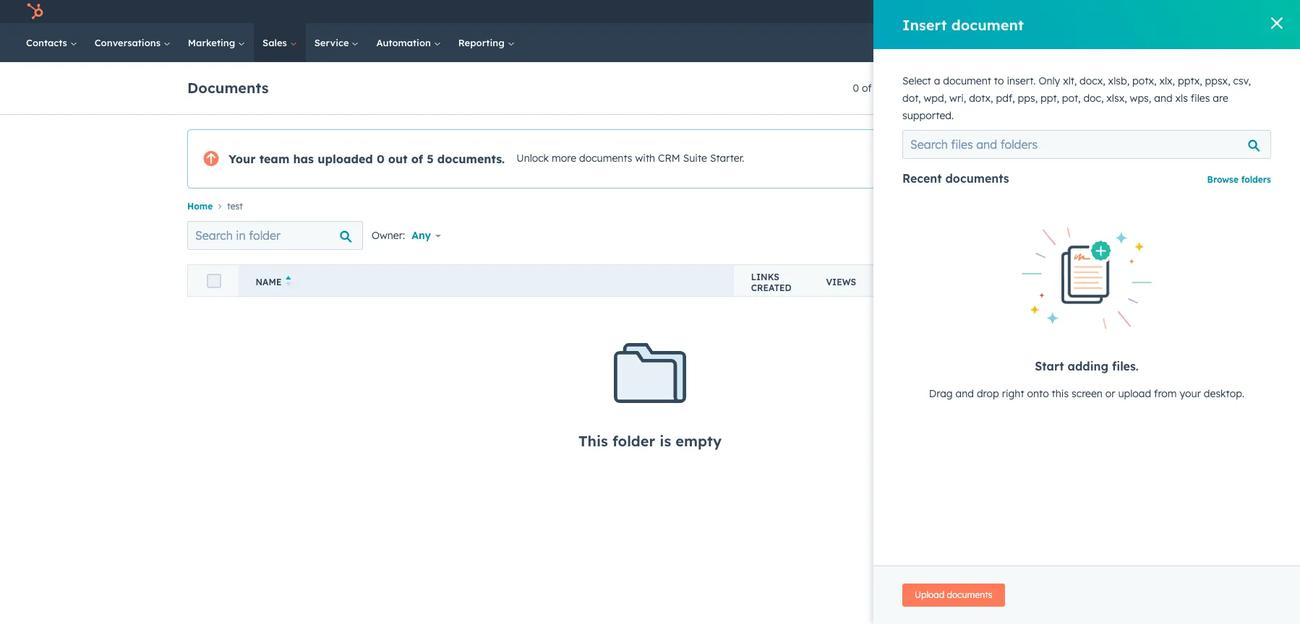 Task type: locate. For each thing, give the bounding box(es) containing it.
automation link
[[368, 23, 450, 62]]

0 vertical spatial documents
[[579, 152, 632, 165]]

document
[[951, 16, 1024, 34], [1041, 16, 1113, 34], [943, 74, 991, 87], [1059, 82, 1101, 93]]

can down the pps,
[[1020, 108, 1037, 121]]

Existing file in HubSpot checkbox
[[984, 243, 1271, 282]]

0 horizontal spatial you
[[1130, 122, 1148, 135]]

drive
[[1074, 343, 1103, 358]]

sales
[[263, 37, 290, 48]]

0 vertical spatial can
[[1113, 73, 1134, 87]]

test
[[227, 201, 243, 212]]

folder inside 'button'
[[970, 82, 994, 93]]

learn more.
[[1011, 136, 1072, 149]]

new folder
[[949, 82, 994, 93]]

and left drop on the bottom right
[[956, 387, 974, 400]]

0 vertical spatial upload
[[999, 122, 1032, 135]]

0 horizontal spatial with
[[635, 152, 655, 165]]

choose
[[984, 172, 1026, 186]]

upgrade link
[[1018, 145, 1098, 174]]

folder left is
[[612, 432, 655, 450]]

0 vertical spatial and
[[1154, 92, 1173, 105]]

0 vertical spatial created
[[883, 82, 920, 95]]

0 horizontal spatial from
[[1030, 172, 1058, 186]]

marketing link
[[179, 23, 254, 62]]

are
[[1213, 92, 1228, 105]]

1 horizontal spatial created
[[883, 82, 920, 95]]

0 vertical spatial with
[[1047, 73, 1072, 87]]

link
[[1087, 73, 1109, 87]]

settings link
[[1099, 4, 1117, 19]]

last updated button
[[997, 265, 1112, 297]]

files right the
[[1066, 122, 1085, 135]]

0 left dot,
[[853, 82, 859, 95]]

with left crm
[[635, 152, 655, 165]]

settings image
[[1101, 6, 1114, 19]]

created left views
[[751, 283, 791, 293]]

from left your
[[1154, 387, 1177, 400]]

1 vertical spatial upgrade
[[1036, 153, 1080, 166]]

recent
[[902, 171, 942, 186]]

1 vertical spatial upload
[[1118, 387, 1151, 400]]

the
[[1048, 122, 1063, 135]]

menu
[[929, 0, 1283, 23]]

studios
[[1219, 6, 1252, 17]]

1 horizontal spatial from
[[1154, 387, 1177, 400]]

upload inside button
[[1027, 82, 1057, 93]]

0 vertical spatial 0
[[853, 82, 859, 95]]

of
[[862, 82, 872, 95], [411, 152, 423, 166]]

upload for upload document button
[[1027, 82, 1057, 93]]

marketplaces image
[[1047, 7, 1060, 20]]

2 vertical spatial upload
[[915, 590, 944, 601]]

0 vertical spatial folder
[[970, 82, 994, 93]]

1 horizontal spatial of
[[862, 82, 872, 95]]

0 horizontal spatial this
[[1052, 387, 1069, 400]]

folders
[[1241, 174, 1271, 185]]

drag and drop right onto this screen or upload from your desktop.
[[929, 387, 1244, 400]]

your team has uploaded 0 out of 5 documents.
[[228, 152, 505, 166]]

has
[[293, 152, 314, 166]]

document inside button
[[1059, 82, 1101, 93]]

2 horizontal spatial to
[[1217, 122, 1227, 135]]

None checkbox
[[984, 198, 1271, 237]]

1 horizontal spatial can
[[1113, 73, 1134, 87]]

learn
[[1011, 136, 1040, 149]]

upgrade
[[955, 7, 996, 19], [1036, 153, 1080, 166]]

select
[[902, 74, 931, 87]]

insert document
[[902, 16, 1024, 34]]

documents left 'cancel' on the bottom
[[947, 590, 992, 601]]

of left dot,
[[862, 82, 872, 95]]

folder right new
[[970, 82, 994, 93]]

onto
[[1027, 387, 1049, 400]]

documents.
[[437, 152, 505, 166]]

documents for upload documents
[[947, 590, 992, 601]]

you down temporary
[[1130, 122, 1148, 135]]

upload document inside button
[[1027, 82, 1101, 93]]

ascending sort. press to sort descending. element
[[286, 276, 291, 289]]

you can create a private, temporary url if you upload to the files tool, but you won't be able to track it.
[[999, 108, 1254, 149]]

1 vertical spatial 5
[[427, 152, 434, 166]]

xlx,
[[1159, 74, 1175, 87]]

0 horizontal spatial can
[[1020, 108, 1037, 121]]

menu item
[[1006, 0, 1009, 23]]

tara schultz image
[[1156, 5, 1169, 18]]

5 right out
[[427, 152, 434, 166]]

1 vertical spatial upload document
[[1027, 82, 1101, 93]]

from
[[1030, 172, 1058, 186], [1154, 387, 1177, 400]]

0 of 5 created
[[853, 82, 920, 95]]

file
[[1078, 254, 1094, 268]]

press to sort. element
[[1084, 276, 1090, 289]]

1 vertical spatial files
[[1066, 122, 1085, 135]]

wpd,
[[924, 92, 947, 105]]

0 vertical spatial 5
[[875, 82, 880, 95]]

insert
[[902, 16, 947, 34]]

last updated
[[1014, 277, 1080, 288]]

and inside only xlt, docx, xlsb, potx, xlx, pptx, ppsx, csv, dot, wpd, wri, dotx, pdf, pps, ppt, pot, doc, xlsx, wps, and xls files are supported.
[[1154, 92, 1173, 105]]

0 vertical spatial of
[[862, 82, 872, 95]]

ppsx,
[[1205, 74, 1230, 87]]

upload right or
[[1118, 387, 1151, 400]]

of right out
[[411, 152, 423, 166]]

to
[[994, 74, 1004, 87], [1035, 122, 1045, 135], [1217, 122, 1227, 135]]

0 vertical spatial upgrade
[[955, 7, 996, 19]]

screen
[[1072, 387, 1103, 400]]

1 vertical spatial documents
[[945, 171, 1009, 186]]

5 left dot,
[[875, 82, 880, 95]]

1 vertical spatial you
[[1130, 122, 1148, 135]]

upload down the you
[[999, 122, 1032, 135]]

and
[[1154, 92, 1173, 105], [956, 387, 974, 400]]

home
[[187, 201, 213, 212]]

name
[[256, 277, 282, 288]]

upload documents button
[[902, 584, 1005, 607]]

0 horizontal spatial to
[[994, 74, 1004, 87]]

0 vertical spatial upload
[[984, 16, 1036, 34]]

0
[[853, 82, 859, 95], [377, 152, 384, 166]]

1 vertical spatial of
[[411, 152, 423, 166]]

files up if on the right top of the page
[[1191, 92, 1210, 105]]

0 left out
[[377, 152, 384, 166]]

to up learn more.
[[1035, 122, 1045, 135]]

Search files and folders search field
[[902, 130, 1271, 159]]

2 vertical spatial documents
[[947, 590, 992, 601]]

1 horizontal spatial with
[[1047, 73, 1072, 87]]

files inside you can create a private, temporary url if you upload to the files tool, but you won't be able to track it.
[[1066, 122, 1085, 135]]

1 horizontal spatial folder
[[970, 82, 994, 93]]

1 horizontal spatial and
[[1154, 92, 1173, 105]]

1 horizontal spatial 5
[[875, 82, 880, 95]]

1 vertical spatial and
[[956, 387, 974, 400]]

close image
[[1271, 17, 1283, 29], [1271, 17, 1283, 29]]

notifications button
[[1120, 0, 1144, 23]]

to right able
[[1217, 122, 1227, 135]]

empty
[[676, 432, 722, 450]]

navigation
[[187, 197, 1113, 216]]

created left wpd,
[[883, 82, 920, 95]]

0 vertical spatial files
[[1191, 92, 1210, 105]]

1 vertical spatial upload
[[1027, 82, 1057, 93]]

or
[[1105, 387, 1115, 400]]

1 vertical spatial folder
[[612, 432, 655, 450]]

0 horizontal spatial files
[[1066, 122, 1085, 135]]

1 horizontal spatial upgrade
[[1036, 153, 1080, 166]]

start adding files.
[[1035, 359, 1139, 374]]

0 horizontal spatial folder
[[612, 432, 655, 450]]

0 horizontal spatial and
[[956, 387, 974, 400]]

a inside you can create a private, temporary url if you upload to the files tool, but you won't be able to track it.
[[1073, 108, 1079, 121]]

1 horizontal spatial files
[[1191, 92, 1210, 105]]

more.
[[1043, 136, 1072, 149]]

can up xlsx,
[[1113, 73, 1134, 87]]

5 inside documents banner
[[875, 82, 880, 95]]

upload inside "button"
[[915, 590, 944, 601]]

from down learn more.
[[1030, 172, 1058, 186]]

dotx,
[[969, 92, 993, 105]]

you right if on the right top of the page
[[1206, 108, 1224, 121]]

upgrade down more.
[[1036, 153, 1080, 166]]

upgrade right upgrade 'icon'
[[955, 7, 996, 19]]

1 vertical spatial 0
[[377, 152, 384, 166]]

able
[[1194, 122, 1214, 135]]

unlock
[[516, 152, 549, 165]]

documents right more
[[579, 152, 632, 165]]

files inside only xlt, docx, xlsb, potx, xlx, pptx, ppsx, csv, dot, wpd, wri, dotx, pdf, pps, ppt, pot, doc, xlsx, wps, and xls files are supported.
[[1191, 92, 1210, 105]]

1 vertical spatial can
[[1020, 108, 1037, 121]]

with
[[1047, 73, 1072, 87], [635, 152, 655, 165]]

documents
[[579, 152, 632, 165], [945, 171, 1009, 186], [947, 590, 992, 601]]

1 horizontal spatial this
[[1168, 73, 1190, 87]]

0 horizontal spatial upload
[[999, 122, 1032, 135]]

with up ppt,
[[1047, 73, 1072, 87]]

Search HubSpot search field
[[1097, 30, 1274, 55]]

dot,
[[902, 92, 921, 105]]

can inside anyone with a link can view this document.
[[1113, 73, 1134, 87]]

Box checkbox
[[984, 377, 1271, 416]]

to up pdf,
[[994, 74, 1004, 87]]

wps,
[[1130, 92, 1151, 105]]

notifications image
[[1125, 7, 1138, 20]]

Google Drive checkbox
[[984, 332, 1271, 371]]

if
[[1197, 108, 1204, 121]]

anyone
[[999, 73, 1043, 87]]

0 vertical spatial this
[[1168, 73, 1190, 87]]

sales link
[[254, 23, 306, 62]]

owner:
[[372, 229, 405, 242]]

1 horizontal spatial upload
[[1118, 387, 1151, 400]]

and down xlx,
[[1154, 92, 1173, 105]]

out
[[388, 152, 408, 166]]

existing
[[1032, 254, 1075, 268]]

view
[[1138, 73, 1165, 87]]

documents down the it.
[[945, 171, 1009, 186]]

0 horizontal spatial created
[[751, 283, 791, 293]]

documents inside "button"
[[947, 590, 992, 601]]

apoptosis studios 2 button
[[1147, 0, 1281, 23]]

a
[[1076, 73, 1084, 87], [934, 74, 940, 87], [1073, 108, 1079, 121]]

upload
[[999, 122, 1032, 135], [1118, 387, 1151, 400]]

views
[[826, 277, 856, 288]]

0 horizontal spatial 0
[[377, 152, 384, 166]]

1 vertical spatial with
[[635, 152, 655, 165]]

0 vertical spatial you
[[1206, 108, 1224, 121]]

1 horizontal spatial 0
[[853, 82, 859, 95]]

this up xls
[[1168, 73, 1190, 87]]

you
[[1206, 108, 1224, 121], [1130, 122, 1148, 135]]

5
[[875, 82, 880, 95], [427, 152, 434, 166]]

this right 'onto'
[[1052, 387, 1069, 400]]

xls
[[1175, 92, 1188, 105]]



Task type: describe. For each thing, give the bounding box(es) containing it.
can inside you can create a private, temporary url if you upload to the files tool, but you won't be able to track it.
[[1020, 108, 1037, 121]]

private,
[[1082, 108, 1119, 121]]

you
[[999, 108, 1017, 121]]

1 vertical spatial from
[[1154, 387, 1177, 400]]

is
[[660, 432, 671, 450]]

navigation containing home
[[187, 197, 1113, 216]]

created inside documents banner
[[883, 82, 920, 95]]

new
[[949, 82, 968, 93]]

be
[[1179, 122, 1191, 135]]

marketing
[[188, 37, 238, 48]]

service
[[314, 37, 352, 48]]

links created
[[751, 272, 791, 293]]

press to sort. image
[[1084, 276, 1090, 287]]

0 horizontal spatial upgrade
[[955, 7, 996, 19]]

adding
[[1068, 359, 1109, 374]]

but
[[1112, 122, 1128, 135]]

0 horizontal spatial of
[[411, 152, 423, 166]]

upload document button
[[1015, 77, 1113, 100]]

browse folders button
[[1207, 173, 1271, 186]]

marketplaces button
[[1038, 0, 1068, 23]]

won't
[[1151, 122, 1176, 135]]

documents for recent documents
[[945, 171, 1009, 186]]

select a document to insert.
[[902, 74, 1036, 87]]

automation
[[376, 37, 434, 48]]

documents
[[187, 78, 269, 97]]

in
[[1098, 254, 1107, 268]]

conversations
[[95, 37, 163, 48]]

calling icon image
[[1016, 6, 1029, 19]]

menu containing apoptosis studios 2
[[929, 0, 1283, 23]]

insert.
[[1007, 74, 1036, 87]]

help image
[[1077, 7, 1090, 20]]

google drive
[[1032, 343, 1103, 358]]

any button
[[411, 222, 450, 250]]

1 vertical spatial created
[[751, 283, 791, 293]]

box
[[1032, 388, 1053, 403]]

new folder button
[[937, 77, 1006, 100]]

tool,
[[1088, 122, 1109, 135]]

home button
[[187, 201, 213, 212]]

desktop.
[[1204, 387, 1244, 400]]

0 vertical spatial upload document
[[984, 16, 1113, 34]]

recent documents
[[902, 171, 1009, 186]]

drop
[[977, 387, 999, 400]]

document.
[[999, 87, 1061, 102]]

Search search field
[[187, 222, 363, 250]]

this
[[578, 432, 608, 450]]

pdf,
[[996, 92, 1015, 105]]

folder for this
[[612, 432, 655, 450]]

team
[[259, 152, 289, 166]]

links
[[751, 272, 779, 283]]

create
[[1040, 108, 1070, 121]]

last
[[1014, 277, 1036, 288]]

0 vertical spatial from
[[1030, 172, 1058, 186]]

pptx,
[[1178, 74, 1202, 87]]

this inside anyone with a link can view this document.
[[1168, 73, 1190, 87]]

crm
[[658, 152, 680, 165]]

right
[[1002, 387, 1024, 400]]

2
[[1254, 6, 1260, 17]]

upload inside you can create a private, temporary url if you upload to the files tool, but you won't be able to track it.
[[999, 122, 1032, 135]]

of inside documents banner
[[862, 82, 872, 95]]

search image
[[1270, 38, 1280, 48]]

this folder is empty
[[578, 432, 722, 450]]

more
[[552, 152, 576, 165]]

cancel button
[[984, 578, 1054, 607]]

pps,
[[1018, 92, 1038, 105]]

suite
[[683, 152, 707, 165]]

files.
[[1112, 359, 1139, 374]]

1 horizontal spatial to
[[1035, 122, 1045, 135]]

hubspot image
[[26, 3, 43, 20]]

with inside anyone with a link can view this document.
[[1047, 73, 1072, 87]]

drag
[[929, 387, 953, 400]]

service link
[[306, 23, 368, 62]]

apoptosis
[[1172, 6, 1216, 17]]

reporting
[[458, 37, 507, 48]]

start
[[1035, 359, 1064, 374]]

starter.
[[710, 152, 744, 165]]

ppt,
[[1041, 92, 1059, 105]]

potx,
[[1132, 74, 1157, 87]]

unlock more documents with crm suite starter.
[[516, 152, 744, 165]]

upload documents
[[915, 590, 992, 601]]

url
[[1174, 108, 1194, 121]]

0 inside documents banner
[[853, 82, 859, 95]]

supported.
[[902, 109, 954, 122]]

documents banner
[[187, 72, 1113, 100]]

apoptosis studios 2
[[1172, 6, 1260, 17]]

uploaded
[[318, 152, 373, 166]]

folder for new
[[970, 82, 994, 93]]

ascending sort. press to sort descending. image
[[286, 276, 291, 287]]

anyone with a link can view this document.
[[999, 73, 1190, 102]]

temporary
[[1121, 108, 1172, 121]]

search button
[[1262, 30, 1287, 55]]

browse folders
[[1207, 174, 1271, 185]]

upload for upload documents "button"
[[915, 590, 944, 601]]

upgrade image
[[940, 7, 953, 20]]

1 vertical spatial this
[[1052, 387, 1069, 400]]

name button
[[238, 265, 734, 297]]

xlt,
[[1063, 74, 1077, 87]]

cancel
[[1002, 586, 1036, 599]]

google
[[1032, 343, 1071, 358]]

hubspot
[[1110, 254, 1159, 268]]

pot,
[[1062, 92, 1081, 105]]

a inside anyone with a link can view this document.
[[1076, 73, 1084, 87]]

updated
[[1039, 277, 1080, 288]]

only
[[1039, 74, 1060, 87]]

1 horizontal spatial you
[[1206, 108, 1224, 121]]

0 horizontal spatial 5
[[427, 152, 434, 166]]

reporting link
[[450, 23, 523, 62]]

hubspot link
[[17, 3, 54, 20]]

dropbox
[[1032, 298, 1079, 313]]

Dropbox checkbox
[[984, 288, 1271, 327]]

xlsx,
[[1107, 92, 1127, 105]]



Task type: vqa. For each thing, say whether or not it's contained in the screenshot.
(october
no



